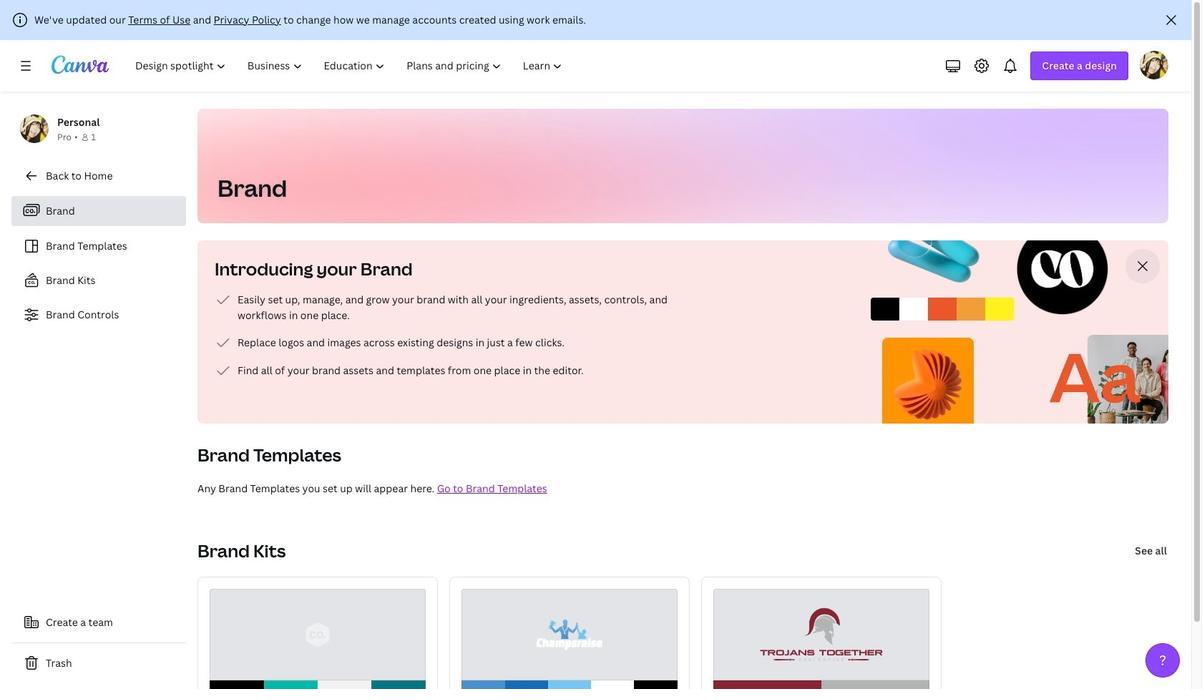 Task type: vqa. For each thing, say whether or not it's contained in the screenshot.
group
no



Task type: locate. For each thing, give the bounding box(es) containing it.
stephanie aranda image
[[1141, 51, 1169, 79]]

list
[[11, 196, 186, 329], [215, 291, 673, 380]]

0 horizontal spatial list
[[11, 196, 186, 329]]

1 horizontal spatial list
[[215, 291, 673, 380]]



Task type: describe. For each thing, give the bounding box(es) containing it.
top level navigation element
[[126, 52, 575, 80]]

trojans collective logo image
[[755, 599, 889, 672]]

champsraise logo image
[[505, 599, 635, 672]]



